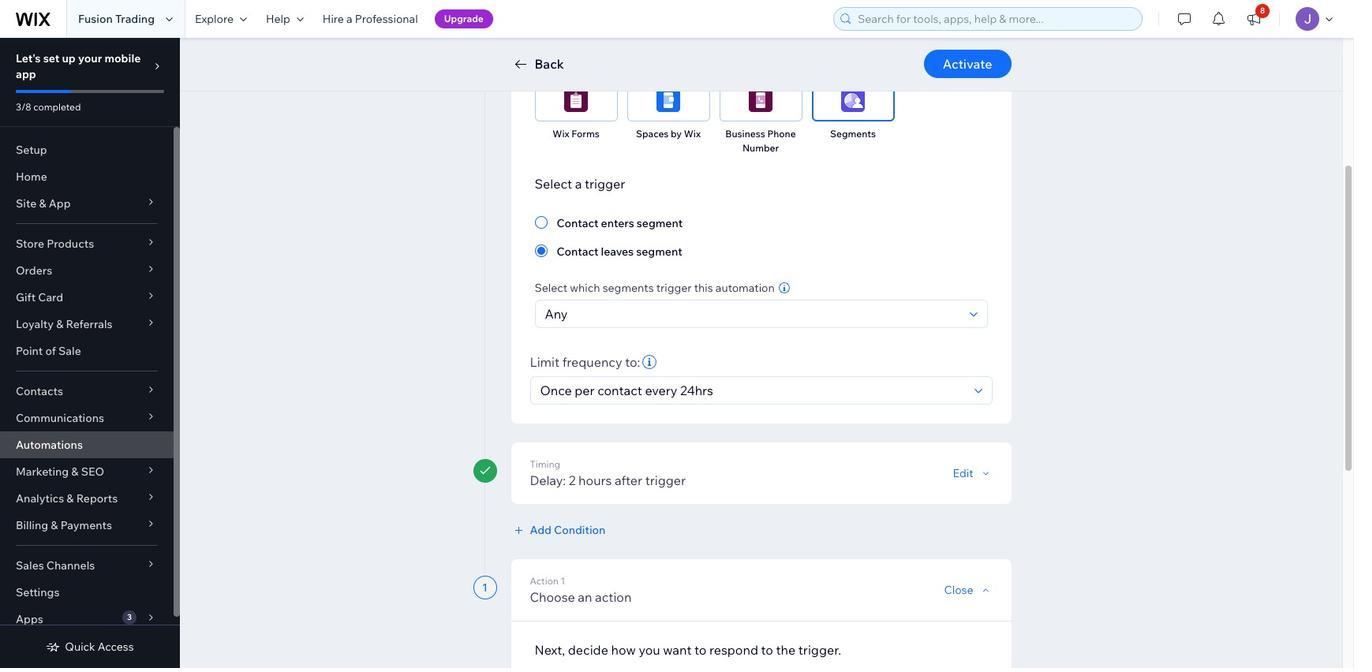 Task type: vqa. For each thing, say whether or not it's contained in the screenshot.
Contact enters segment
yes



Task type: describe. For each thing, give the bounding box(es) containing it.
activate button
[[924, 50, 1012, 78]]

contacts
[[16, 384, 63, 399]]

loyalty & referrals
[[16, 317, 113, 332]]

quick access
[[65, 640, 134, 654]]

add
[[530, 523, 552, 538]]

0 vertical spatial trigger
[[585, 176, 625, 192]]

respond
[[710, 643, 759, 658]]

site & app
[[16, 197, 71, 211]]

want
[[663, 643, 692, 658]]

loyalty & referrals button
[[0, 311, 174, 338]]

loyalty
[[16, 317, 54, 332]]

site
[[16, 197, 37, 211]]

& for inbox
[[944, 47, 951, 59]]

card
[[38, 290, 63, 305]]

phone
[[768, 128, 796, 140]]

billing & payments
[[16, 519, 112, 533]]

trading
[[115, 12, 155, 26]]

gift card
[[16, 290, 63, 305]]

apps
[[16, 613, 43, 627]]

action
[[595, 590, 632, 605]]

quotes
[[572, 47, 605, 59]]

quick access button
[[46, 640, 134, 654]]

trigger inside timing delay: 2 hours after trigger
[[645, 473, 686, 489]]

enters
[[601, 216, 634, 230]]

number
[[743, 142, 779, 154]]

business
[[726, 128, 765, 140]]

& for billing
[[51, 519, 58, 533]]

limit
[[530, 354, 560, 370]]

mobile
[[105, 51, 141, 66]]

reports
[[76, 492, 118, 506]]

edit
[[953, 467, 974, 481]]

price
[[547, 47, 570, 59]]

2 to from the left
[[761, 643, 774, 658]]

3/8 completed
[[16, 101, 81, 113]]

app
[[49, 197, 71, 211]]

back
[[535, 56, 564, 72]]

next,
[[535, 643, 565, 658]]

orders
[[16, 264, 52, 278]]

back button
[[511, 54, 564, 73]]

analytics & reports button
[[0, 485, 174, 512]]

channels
[[46, 559, 95, 573]]

settings link
[[0, 579, 174, 606]]

segments
[[603, 281, 654, 295]]

edit button
[[953, 467, 993, 481]]

& for site
[[39, 197, 46, 211]]

forms
[[572, 128, 600, 140]]

setup link
[[0, 137, 174, 163]]

add condition
[[530, 523, 606, 538]]

leaves
[[601, 245, 634, 259]]

contact for contact enters segment
[[557, 216, 599, 230]]

contact enters segment
[[557, 216, 683, 230]]

access
[[98, 640, 134, 654]]

select for select a trigger
[[535, 176, 572, 192]]

marketing & seo
[[16, 465, 104, 479]]

help
[[266, 12, 290, 26]]

1 vertical spatial trigger
[[657, 281, 692, 295]]

2 wix from the left
[[684, 128, 701, 140]]

point of sale
[[16, 344, 81, 358]]

frequency
[[563, 354, 622, 370]]

store products button
[[0, 230, 174, 257]]

action
[[530, 575, 559, 587]]

trigger.
[[799, 643, 842, 658]]

select for select which segments trigger this automation
[[535, 281, 568, 295]]

Search for tools, apps, help & more... field
[[853, 8, 1137, 30]]

close button
[[945, 583, 993, 598]]

delay:
[[530, 473, 566, 489]]

an
[[578, 590, 592, 605]]

& for analytics
[[67, 492, 74, 506]]

set
[[43, 51, 59, 66]]

your
[[78, 51, 102, 66]]

limit frequency to:
[[530, 354, 640, 370]]

category image for spaces
[[657, 88, 680, 112]]

automations
[[16, 438, 83, 452]]

up
[[62, 51, 76, 66]]

hire a professional
[[323, 12, 418, 26]]

point of sale link
[[0, 338, 174, 365]]

sidebar element
[[0, 38, 180, 669]]

settings
[[16, 586, 60, 600]]

upgrade button
[[435, 9, 493, 28]]

upgrade
[[444, 13, 484, 24]]

analytics
[[16, 492, 64, 506]]

& for marketing
[[71, 465, 79, 479]]

sales
[[16, 559, 44, 573]]

category image for wix
[[564, 88, 588, 112]]

after
[[615, 473, 643, 489]]

next, decide how you want to respond to the trigger.
[[535, 643, 842, 658]]

3
[[127, 613, 132, 623]]

1 to from the left
[[695, 643, 707, 658]]

analytics & reports
[[16, 492, 118, 506]]



Task type: locate. For each thing, give the bounding box(es) containing it.
1
[[561, 575, 565, 587], [482, 581, 488, 595]]

select a trigger
[[535, 176, 625, 192]]

to
[[695, 643, 707, 658], [761, 643, 774, 658]]

select which segments trigger this automation
[[535, 281, 775, 295]]

trigger
[[585, 176, 625, 192], [657, 281, 692, 295], [645, 473, 686, 489]]

contact for contact leaves segment
[[557, 245, 599, 259]]

& left the chat
[[944, 47, 951, 59]]

2 select from the top
[[535, 281, 568, 295]]

& inside 'popup button'
[[67, 492, 74, 506]]

& inside dropdown button
[[51, 519, 58, 533]]

contact down select a trigger
[[557, 216, 599, 230]]

fusion
[[78, 12, 113, 26]]

automation
[[716, 281, 775, 295]]

0 horizontal spatial 1
[[482, 581, 488, 595]]

inbox & chat
[[917, 47, 974, 59]]

which
[[570, 281, 600, 295]]

1 horizontal spatial 1
[[561, 575, 565, 587]]

contacts button
[[0, 378, 174, 405]]

category image up spaces by wix at the top
[[657, 88, 680, 112]]

a for hire
[[347, 12, 353, 26]]

trigger up enters
[[585, 176, 625, 192]]

chat
[[953, 47, 974, 59]]

app
[[16, 67, 36, 81]]

segment for contact enters segment
[[637, 216, 683, 230]]

0 vertical spatial segment
[[637, 216, 683, 230]]

decide
[[568, 643, 609, 658]]

wix left forms
[[553, 128, 570, 140]]

& right the "loyalty"
[[56, 317, 63, 332]]

marketing
[[16, 465, 69, 479]]

2 vertical spatial trigger
[[645, 473, 686, 489]]

3 category image from the left
[[749, 88, 773, 112]]

a down wix forms
[[575, 176, 582, 192]]

2 horizontal spatial category image
[[749, 88, 773, 112]]

1 vertical spatial contact
[[557, 245, 599, 259]]

to left the
[[761, 643, 774, 658]]

explore
[[195, 12, 234, 26]]

gift
[[16, 290, 36, 305]]

& right billing
[[51, 519, 58, 533]]

a right "hire"
[[347, 12, 353, 26]]

select left which
[[535, 281, 568, 295]]

products
[[47, 237, 94, 251]]

segment for contact leaves segment
[[636, 245, 682, 259]]

1 vertical spatial select
[[535, 281, 568, 295]]

trigger right the after
[[645, 473, 686, 489]]

segment up the select which segments trigger this automation
[[636, 245, 682, 259]]

a for select
[[575, 176, 582, 192]]

Select which segments trigger this automation field
[[540, 301, 965, 328]]

by
[[671, 128, 682, 140]]

wix right by
[[684, 128, 701, 140]]

1 inside action 1 choose an action
[[561, 575, 565, 587]]

category image up wix forms
[[564, 88, 588, 112]]

8
[[1261, 6, 1266, 16]]

&
[[944, 47, 951, 59], [39, 197, 46, 211], [56, 317, 63, 332], [71, 465, 79, 479], [67, 492, 74, 506], [51, 519, 58, 533]]

hours
[[579, 473, 612, 489]]

0 horizontal spatial a
[[347, 12, 353, 26]]

you
[[639, 643, 660, 658]]

1 wix from the left
[[553, 128, 570, 140]]

category image
[[564, 88, 588, 112], [657, 88, 680, 112], [749, 88, 773, 112]]

1 right action
[[561, 575, 565, 587]]

& inside 'dropdown button'
[[71, 465, 79, 479]]

let's set up your mobile app
[[16, 51, 141, 81]]

to:
[[625, 354, 640, 370]]

referrals
[[66, 317, 113, 332]]

1 horizontal spatial wix
[[684, 128, 701, 140]]

select
[[535, 176, 572, 192], [535, 281, 568, 295]]

& left reports in the left bottom of the page
[[67, 492, 74, 506]]

1 horizontal spatial category image
[[657, 88, 680, 112]]

the
[[776, 643, 796, 658]]

segment right enters
[[637, 216, 683, 230]]

payments
[[60, 519, 112, 533]]

option group containing contact enters segment
[[535, 213, 988, 260]]

marketing & seo button
[[0, 459, 174, 485]]

1 vertical spatial a
[[575, 176, 582, 192]]

segments
[[830, 128, 876, 140]]

professional
[[355, 12, 418, 26]]

seo
[[81, 465, 104, 479]]

category image
[[841, 88, 865, 112]]

2 category image from the left
[[657, 88, 680, 112]]

billing
[[16, 519, 48, 533]]

select down wix forms
[[535, 176, 572, 192]]

0 horizontal spatial category image
[[564, 88, 588, 112]]

store
[[16, 237, 44, 251]]

& inside dropdown button
[[39, 197, 46, 211]]

0 horizontal spatial wix
[[553, 128, 570, 140]]

let's
[[16, 51, 41, 66]]

1 select from the top
[[535, 176, 572, 192]]

& right the site
[[39, 197, 46, 211]]

1 category image from the left
[[564, 88, 588, 112]]

trigger left this
[[657, 281, 692, 295]]

home
[[16, 170, 47, 184]]

choose
[[530, 590, 575, 605]]

None field
[[536, 377, 970, 404]]

automations link
[[0, 432, 174, 459]]

category image up business on the top of the page
[[749, 88, 773, 112]]

0 horizontal spatial to
[[695, 643, 707, 658]]

setup
[[16, 143, 47, 157]]

spaces by wix
[[636, 128, 701, 140]]

close
[[945, 583, 974, 598]]

store products
[[16, 237, 94, 251]]

2 segment from the top
[[636, 245, 682, 259]]

quick
[[65, 640, 95, 654]]

hire a professional link
[[313, 0, 428, 38]]

1 vertical spatial segment
[[636, 245, 682, 259]]

option group
[[535, 213, 988, 260]]

this
[[694, 281, 713, 295]]

0 vertical spatial contact
[[557, 216, 599, 230]]

0 vertical spatial a
[[347, 12, 353, 26]]

condition
[[554, 523, 606, 538]]

to right want
[[695, 643, 707, 658]]

fusion trading
[[78, 12, 155, 26]]

1 left action
[[482, 581, 488, 595]]

how
[[611, 643, 636, 658]]

point
[[16, 344, 43, 358]]

1 segment from the top
[[637, 216, 683, 230]]

& inside "popup button"
[[56, 317, 63, 332]]

timing
[[530, 459, 561, 470]]

segment
[[637, 216, 683, 230], [636, 245, 682, 259]]

sale
[[58, 344, 81, 358]]

category image for business
[[749, 88, 773, 112]]

contact up which
[[557, 245, 599, 259]]

& left "seo"
[[71, 465, 79, 479]]

2 contact from the top
[[557, 245, 599, 259]]

1 horizontal spatial to
[[761, 643, 774, 658]]

1 contact from the top
[[557, 216, 599, 230]]

0 vertical spatial select
[[535, 176, 572, 192]]

3/8
[[16, 101, 31, 113]]

hire
[[323, 12, 344, 26]]

spaces
[[636, 128, 669, 140]]

1 horizontal spatial a
[[575, 176, 582, 192]]

& for loyalty
[[56, 317, 63, 332]]

help button
[[257, 0, 313, 38]]

communications button
[[0, 405, 174, 432]]



